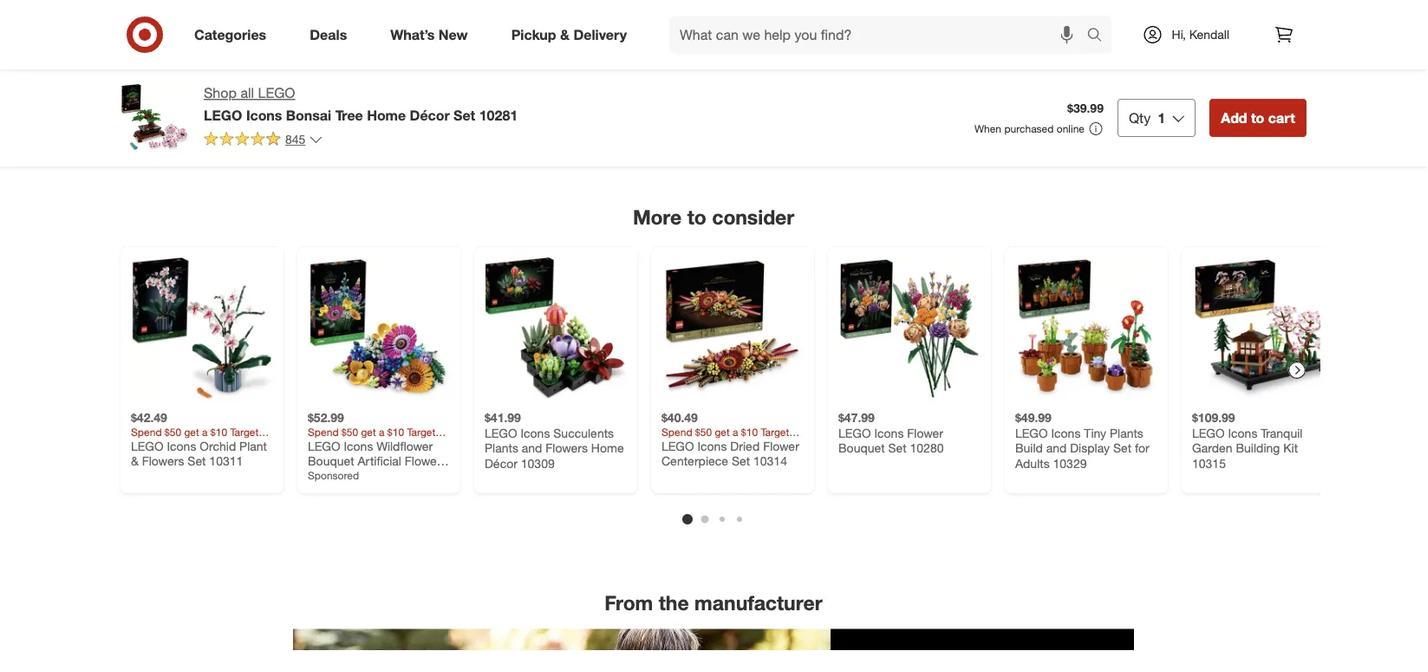 Task type: describe. For each thing, give the bounding box(es) containing it.
$47.99
[[839, 410, 875, 425]]

lego down shop
[[204, 107, 242, 123]]

from the manufacturer
[[605, 590, 823, 615]]

icons inside the lego icons orchid plant & flowers set 10311
[[167, 438, 196, 453]]

search
[[1079, 28, 1121, 45]]

lego inside "$49.99 lego icons tiny plants build and display set for adults 10329"
[[1015, 425, 1048, 440]]

add for bottommost add to cart button
[[1221, 109, 1247, 126]]

categories
[[194, 26, 266, 43]]

succulents
[[553, 425, 614, 440]]

home for flowers
[[591, 440, 624, 455]]

plants for décor
[[485, 440, 518, 455]]

wildflower
[[377, 438, 433, 453]]

bouquet inside $47.99 lego icons flower bouquet set 10280
[[839, 440, 885, 455]]

lego icons succulents plants and flowers home décor 10309 image
[[485, 257, 627, 400]]

25%
[[660, 17, 681, 30]]

icons inside "$109.99 lego icons tranquil garden building kit 10315"
[[1228, 425, 1258, 440]]

pickup
[[511, 26, 556, 43]]

more to consider
[[633, 205, 794, 229]]

the
[[659, 590, 689, 615]]

décor for set
[[410, 107, 450, 123]]

cart for bottommost add to cart button
[[1268, 109, 1295, 126]]

10315
[[1192, 455, 1226, 471]]

or
[[736, 17, 746, 30]]

lego icons dried flower centerpiece set 10314
[[662, 438, 799, 469]]

online
[[1057, 122, 1085, 135]]

purchased
[[1004, 122, 1054, 135]]

$41.99 lego icons succulents plants and flowers home décor 10309
[[485, 410, 624, 471]]

toy
[[719, 17, 734, 30]]

one
[[699, 17, 716, 30]]

2 vertical spatial to
[[687, 205, 707, 229]]

What can we help you find? suggestions appear below search field
[[669, 16, 1091, 54]]

pickup & delivery
[[511, 26, 627, 43]]

shop all lego lego icons bonsai tree home décor set 10281
[[204, 85, 518, 123]]

lego icons tiny plants build and display set for adults 10329 image
[[1015, 257, 1158, 400]]

10314
[[754, 453, 787, 469]]

lego inside lego icons wildflower bouquet artificial flowers 10313
[[308, 438, 340, 453]]

cart for left add to cart button
[[686, 63, 706, 76]]

lego inside $47.99 lego icons flower bouquet set 10280
[[839, 425, 871, 440]]

what's
[[390, 26, 435, 43]]

$109.99
[[1192, 410, 1235, 425]]

flowers inside $41.99 lego icons succulents plants and flowers home décor 10309
[[546, 440, 588, 455]]

0 vertical spatial &
[[560, 26, 570, 43]]

lego inside 'lego icons dried flower centerpiece set 10314'
[[662, 438, 694, 453]]

sponsored
[[308, 469, 359, 482]]

icons inside $41.99 lego icons succulents plants and flowers home décor 10309
[[521, 425, 550, 440]]

lego icons orchid plant & flowers set 10311
[[131, 438, 267, 469]]

icons inside "$49.99 lego icons tiny plants build and display set for adults 10329"
[[1051, 425, 1081, 440]]

for
[[1135, 440, 1150, 455]]

10311
[[209, 453, 243, 469]]

$40.49
[[662, 410, 698, 425]]

delivery
[[574, 26, 627, 43]]

set inside "$49.99 lego icons tiny plants build and display set for adults 10329"
[[1113, 440, 1132, 455]]

building
[[1236, 440, 1280, 455]]

lego icons orchid plant & flowers set 10311 image
[[131, 257, 273, 400]]

1 vertical spatial add to cart button
[[1210, 99, 1307, 137]]

icons inside $47.99 lego icons flower bouquet set 10280
[[874, 425, 904, 440]]

deals link
[[295, 16, 369, 54]]

centerpiece
[[662, 453, 728, 469]]

when purchased online
[[975, 122, 1085, 135]]

add for left add to cart button
[[650, 63, 670, 76]]

lego inside $41.99 lego icons succulents plants and flowers home décor 10309
[[485, 425, 517, 440]]

dried
[[730, 438, 760, 453]]

10280
[[910, 440, 944, 455]]

lego icons flower bouquet set 10280 image
[[839, 257, 981, 400]]

orchid
[[200, 438, 236, 453]]

when
[[975, 122, 1002, 135]]

icons inside 'shop all lego lego icons bonsai tree home décor set 10281'
[[246, 107, 282, 123]]

what's new link
[[376, 16, 490, 54]]

display
[[1070, 440, 1110, 455]]

what's new
[[390, 26, 468, 43]]

$109.99 lego icons tranquil garden building kit 10315
[[1192, 410, 1303, 471]]

pickup & delivery link
[[497, 16, 649, 54]]

tranquil
[[1261, 425, 1303, 440]]

$6.59
[[661, 3, 686, 16]]

kit
[[1284, 440, 1298, 455]]



Task type: vqa. For each thing, say whether or not it's contained in the screenshot.
of within Shop all Art of Living Designs Idmon Contemporary Tufted Wooden Upholstered Club Chair with Metal Legs  for Bedroom and Living Room Club Chair  | ARTFUL LIVING DESIGN-GREEN
no



Task type: locate. For each thing, give the bounding box(es) containing it.
tiny
[[1084, 425, 1107, 440]]

plants inside "$49.99 lego icons tiny plants build and display set for adults 10329"
[[1110, 425, 1144, 440]]

0 vertical spatial home
[[367, 107, 406, 123]]

flowers for plant
[[142, 453, 184, 469]]

décor left 10281
[[410, 107, 450, 123]]

lego up adults
[[1015, 425, 1048, 440]]

décor left 10309 in the bottom of the page
[[485, 455, 518, 471]]

set inside the lego icons orchid plant & flowers set 10311
[[188, 453, 206, 469]]

add
[[650, 63, 670, 76], [1221, 109, 1247, 126]]

décor inside 'shop all lego lego icons bonsai tree home décor set 10281'
[[410, 107, 450, 123]]

icons
[[246, 107, 282, 123], [521, 425, 550, 440], [874, 425, 904, 440], [1051, 425, 1081, 440], [1228, 425, 1258, 440], [167, 438, 196, 453], [344, 438, 373, 453], [698, 438, 727, 453]]

set left 10281
[[454, 107, 475, 123]]

lego inside the lego icons orchid plant & flowers set 10311
[[131, 438, 164, 453]]

décor
[[410, 107, 450, 123], [485, 455, 518, 471]]

cart
[[686, 63, 706, 76], [1268, 109, 1295, 126]]

lego right all
[[258, 85, 295, 101]]

bouquet inside lego icons wildflower bouquet artificial flowers 10313
[[308, 453, 354, 469]]

bouquet down $47.99
[[839, 440, 885, 455]]

$39.99
[[1067, 101, 1104, 116]]

and right build
[[1046, 440, 1067, 455]]

$52.99
[[308, 410, 344, 425]]

1 horizontal spatial and
[[1046, 440, 1067, 455]]

kids'
[[749, 17, 770, 30]]

set inside $47.99 lego icons flower bouquet set 10280
[[888, 440, 907, 455]]

1 horizontal spatial plants
[[1110, 425, 1144, 440]]

0 horizontal spatial flowers
[[142, 453, 184, 469]]

qty
[[1129, 109, 1151, 126]]

add to cart for bottommost add to cart button
[[1221, 109, 1295, 126]]

home inside 'shop all lego lego icons bonsai tree home décor set 10281'
[[367, 107, 406, 123]]

hi, kendall
[[1172, 27, 1230, 42]]

add to cart button
[[643, 56, 714, 83], [1210, 99, 1307, 137]]

0 horizontal spatial to
[[673, 63, 683, 76]]

lego icons dried flower centerpiece set 10314 image
[[662, 257, 804, 400]]

all
[[241, 85, 254, 101]]

1 vertical spatial home
[[591, 440, 624, 455]]

search button
[[1079, 16, 1121, 57]]

qty 1
[[1129, 109, 1166, 126]]

0 vertical spatial add to cart
[[650, 63, 706, 76]]

add right 1
[[1221, 109, 1247, 126]]

2 and from the left
[[1046, 440, 1067, 455]]

bouquet down $52.99
[[308, 453, 354, 469]]

icons inside 'lego icons dried flower centerpiece set 10314'
[[698, 438, 727, 453]]

icons left tiny
[[1051, 425, 1081, 440]]

1 horizontal spatial bouquet
[[839, 440, 885, 455]]

plants right tiny
[[1110, 425, 1144, 440]]

and inside "$49.99 lego icons tiny plants build and display set for adults 10329"
[[1046, 440, 1067, 455]]

new
[[439, 26, 468, 43]]

and inside $41.99 lego icons succulents plants and flowers home décor 10309
[[522, 440, 542, 455]]

& down $42.49
[[131, 453, 139, 469]]

1 horizontal spatial add
[[1221, 109, 1247, 126]]

flowers inside lego icons wildflower bouquet artificial flowers 10313
[[405, 453, 447, 469]]

10313
[[308, 469, 342, 484]]

0 horizontal spatial add
[[650, 63, 670, 76]]

and
[[522, 440, 542, 455], [1046, 440, 1067, 455]]

to for left add to cart button
[[673, 63, 683, 76]]

to for bottommost add to cart button
[[1251, 109, 1265, 126]]

sale
[[689, 3, 709, 16]]

icons up sponsored on the bottom
[[344, 438, 373, 453]]

$6.59 sale 25% off one toy or kids' book
[[643, 3, 770, 43]]

hi,
[[1172, 27, 1186, 42]]

flower inside $47.99 lego icons flower bouquet set 10280
[[907, 425, 943, 440]]

1 horizontal spatial to
[[687, 205, 707, 229]]

& right the pickup at the top
[[560, 26, 570, 43]]

0 horizontal spatial cart
[[686, 63, 706, 76]]

home right 10309 in the bottom of the page
[[591, 440, 624, 455]]

$47.99 lego icons flower bouquet set 10280
[[839, 410, 944, 455]]

image of lego icons bonsai tree home décor set 10281 image
[[121, 83, 190, 153]]

flower for 10314
[[763, 438, 799, 453]]

0 vertical spatial cart
[[686, 63, 706, 76]]

flowers for bouquet
[[405, 453, 447, 469]]

bonsai
[[286, 107, 331, 123]]

$49.99 lego icons tiny plants build and display set for adults 10329
[[1015, 410, 1150, 471]]

icons left 10280
[[874, 425, 904, 440]]

& inside the lego icons orchid plant & flowers set 10311
[[131, 453, 139, 469]]

1 horizontal spatial flowers
[[405, 453, 447, 469]]

from
[[605, 590, 653, 615]]

icons up 10309 in the bottom of the page
[[521, 425, 550, 440]]

and left the succulents
[[522, 440, 542, 455]]

décor for 10309
[[485, 455, 518, 471]]

0 horizontal spatial and
[[522, 440, 542, 455]]

lego inside "$109.99 lego icons tranquil garden building kit 10315"
[[1192, 425, 1225, 440]]

more
[[633, 205, 682, 229]]

set
[[454, 107, 475, 123], [888, 440, 907, 455], [1113, 440, 1132, 455], [188, 453, 206, 469], [732, 453, 750, 469]]

1 horizontal spatial flower
[[907, 425, 943, 440]]

0 horizontal spatial add to cart
[[650, 63, 706, 76]]

lego icons wildflower bouquet artificial flowers 10313
[[308, 438, 447, 484]]

2 horizontal spatial to
[[1251, 109, 1265, 126]]

set left 'for'
[[1113, 440, 1132, 455]]

icons left the orchid
[[167, 438, 196, 453]]

plants for set
[[1110, 425, 1144, 440]]

0 horizontal spatial plants
[[485, 440, 518, 455]]

1 vertical spatial décor
[[485, 455, 518, 471]]

0 vertical spatial add to cart button
[[643, 56, 714, 83]]

manufacturer
[[695, 590, 823, 615]]

kendall
[[1189, 27, 1230, 42]]

deals
[[310, 26, 347, 43]]

lego icons wildflower bouquet artificial flowers 10313 image
[[308, 257, 450, 400]]

artificial
[[358, 453, 401, 469]]

flower inside 'lego icons dried flower centerpiece set 10314'
[[763, 438, 799, 453]]

lego
[[258, 85, 295, 101], [204, 107, 242, 123], [485, 425, 517, 440], [839, 425, 871, 440], [1015, 425, 1048, 440], [1192, 425, 1225, 440], [131, 438, 164, 453], [308, 438, 340, 453], [662, 438, 694, 453]]

bouquet
[[839, 440, 885, 455], [308, 453, 354, 469]]

1 horizontal spatial add to cart
[[1221, 109, 1295, 126]]

categories link
[[179, 16, 288, 54]]

lego icons tranquil garden building kit 10315 image
[[1192, 257, 1334, 400]]

10329
[[1053, 455, 1087, 471]]

plants
[[1110, 425, 1144, 440], [485, 440, 518, 455]]

1 horizontal spatial cart
[[1268, 109, 1295, 126]]

plant
[[239, 438, 267, 453]]

flowers
[[546, 440, 588, 455], [142, 453, 184, 469], [405, 453, 447, 469]]

1 vertical spatial &
[[131, 453, 139, 469]]

flower
[[907, 425, 943, 440], [763, 438, 799, 453]]

home right "tree"
[[367, 107, 406, 123]]

1 vertical spatial add
[[1221, 109, 1247, 126]]

plants down "$41.99"
[[485, 440, 518, 455]]

0 vertical spatial décor
[[410, 107, 450, 123]]

icons left dried
[[698, 438, 727, 453]]

garden
[[1192, 440, 1233, 455]]

&
[[560, 26, 570, 43], [131, 453, 139, 469]]

1 horizontal spatial add to cart button
[[1210, 99, 1307, 137]]

lego down $52.99
[[308, 438, 340, 453]]

off
[[684, 17, 696, 30]]

1 vertical spatial cart
[[1268, 109, 1295, 126]]

1 and from the left
[[522, 440, 542, 455]]

lego down $40.49
[[662, 438, 694, 453]]

set left 10314
[[732, 453, 750, 469]]

build
[[1015, 440, 1043, 455]]

flowers inside the lego icons orchid plant & flowers set 10311
[[142, 453, 184, 469]]

set left 10311
[[188, 453, 206, 469]]

lego up 10315
[[1192, 425, 1225, 440]]

2 horizontal spatial flowers
[[546, 440, 588, 455]]

tree
[[335, 107, 363, 123]]

$42.49
[[131, 410, 167, 425]]

décor inside $41.99 lego icons succulents plants and flowers home décor 10309
[[485, 455, 518, 471]]

0 horizontal spatial add to cart button
[[643, 56, 714, 83]]

lego down $42.49
[[131, 438, 164, 453]]

icons up 845 link
[[246, 107, 282, 123]]

flower for 10280
[[907, 425, 943, 440]]

shop
[[204, 85, 237, 101]]

home inside $41.99 lego icons succulents plants and flowers home décor 10309
[[591, 440, 624, 455]]

$49.99
[[1015, 410, 1052, 425]]

add to cart for left add to cart button
[[650, 63, 706, 76]]

add to cart
[[650, 63, 706, 76], [1221, 109, 1295, 126]]

0 vertical spatial add
[[650, 63, 670, 76]]

0 vertical spatial to
[[673, 63, 683, 76]]

1
[[1158, 109, 1166, 126]]

10281
[[479, 107, 518, 123]]

set left 10280
[[888, 440, 907, 455]]

1 horizontal spatial home
[[591, 440, 624, 455]]

add down the book
[[650, 63, 670, 76]]

set inside 'lego icons dried flower centerpiece set 10314'
[[732, 453, 750, 469]]

adults
[[1015, 455, 1050, 471]]

10309
[[521, 455, 555, 471]]

icons left tranquil
[[1228, 425, 1258, 440]]

845 link
[[204, 131, 323, 151]]

flower right dried
[[763, 438, 799, 453]]

0 horizontal spatial flower
[[763, 438, 799, 453]]

1 horizontal spatial &
[[560, 26, 570, 43]]

plants inside $41.99 lego icons succulents plants and flowers home décor 10309
[[485, 440, 518, 455]]

$41.99
[[485, 410, 521, 425]]

0 horizontal spatial &
[[131, 453, 139, 469]]

0 horizontal spatial décor
[[410, 107, 450, 123]]

icons inside lego icons wildflower bouquet artificial flowers 10313
[[344, 438, 373, 453]]

to
[[673, 63, 683, 76], [1251, 109, 1265, 126], [687, 205, 707, 229]]

1 vertical spatial to
[[1251, 109, 1265, 126]]

lego left the succulents
[[485, 425, 517, 440]]

lego left 10280
[[839, 425, 871, 440]]

flower right $47.99
[[907, 425, 943, 440]]

1 vertical spatial add to cart
[[1221, 109, 1295, 126]]

0 horizontal spatial bouquet
[[308, 453, 354, 469]]

consider
[[712, 205, 794, 229]]

0 horizontal spatial home
[[367, 107, 406, 123]]

home for tree
[[367, 107, 406, 123]]

set inside 'shop all lego lego icons bonsai tree home décor set 10281'
[[454, 107, 475, 123]]

1 horizontal spatial décor
[[485, 455, 518, 471]]

845
[[285, 132, 306, 147]]

book
[[643, 30, 666, 43]]

home
[[367, 107, 406, 123], [591, 440, 624, 455]]



